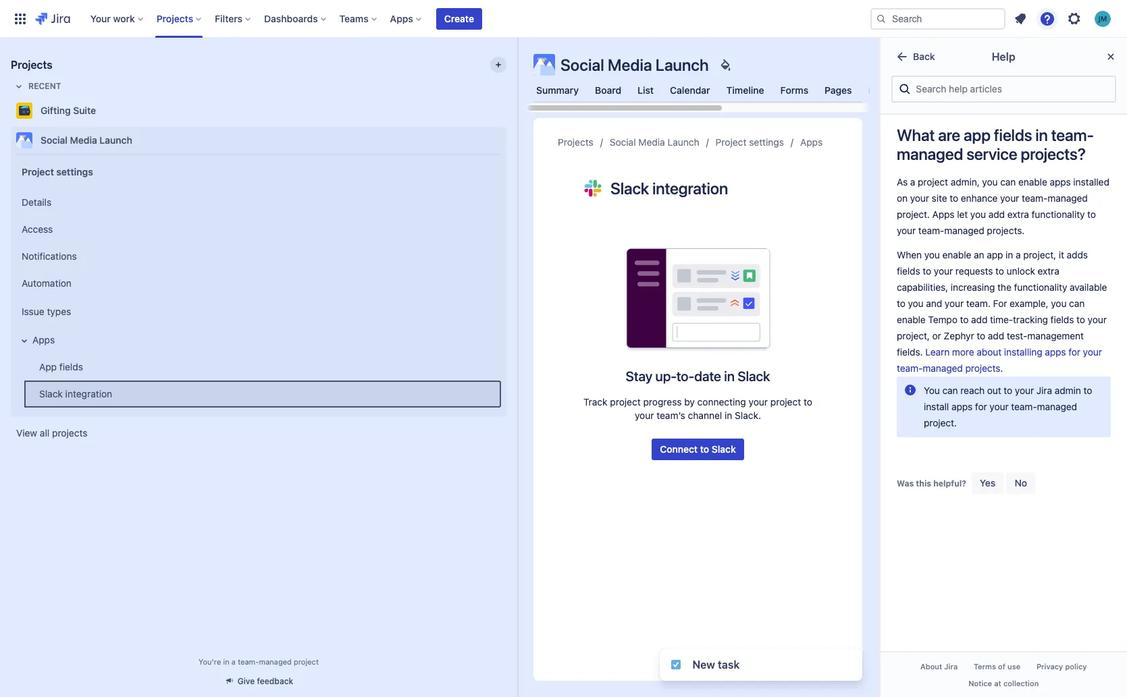 Task type: vqa. For each thing, say whether or not it's contained in the screenshot.
Reported by me
no



Task type: describe. For each thing, give the bounding box(es) containing it.
no
[[1015, 478, 1028, 489]]

0 horizontal spatial settings
[[56, 166, 93, 177]]

privacy policy
[[1037, 663, 1088, 671]]

was
[[897, 479, 914, 489]]

calendar
[[670, 84, 711, 96]]

set background color image
[[717, 57, 734, 73]]

sidebar navigation image
[[503, 54, 532, 81]]

was this helpful?
[[897, 479, 967, 489]]

list
[[638, 84, 654, 96]]

new task
[[693, 659, 740, 672]]

slack integration link
[[24, 381, 501, 408]]

task
[[718, 659, 740, 672]]

project settings link
[[716, 134, 784, 151]]

policy
[[1066, 663, 1088, 671]]

access
[[22, 223, 53, 235]]

notifications image
[[1013, 10, 1029, 27]]

settings inside project settings link
[[749, 136, 784, 148]]

filters button
[[211, 8, 256, 29]]

back
[[914, 51, 936, 62]]

task icon image
[[671, 660, 682, 671]]

about
[[921, 663, 943, 671]]

suite
[[73, 105, 96, 116]]

gifting
[[41, 105, 71, 116]]

types
[[47, 306, 71, 317]]

access link
[[16, 216, 501, 243]]

project settings for project settings link
[[716, 136, 784, 148]]

create
[[444, 12, 474, 24]]

project inside project settings link
[[716, 136, 747, 148]]

settings image
[[1067, 10, 1083, 27]]

gifting suite link
[[11, 97, 501, 124]]

forms link
[[778, 78, 812, 103]]

1 horizontal spatial social
[[561, 55, 605, 74]]

service
[[967, 145, 1018, 163]]

0 horizontal spatial in
[[223, 658, 230, 667]]

use
[[1008, 663, 1021, 671]]

collection
[[1004, 680, 1040, 688]]

yes button
[[972, 473, 1004, 495]]

create project image
[[493, 59, 504, 70]]

1 vertical spatial projects
[[11, 59, 52, 71]]

media down suite
[[70, 134, 97, 146]]

group containing project settings
[[14, 154, 501, 416]]

details
[[22, 196, 52, 208]]

notice at collection link
[[961, 676, 1048, 693]]

jira
[[945, 663, 958, 671]]

give feedback
[[238, 677, 293, 687]]

about jira button
[[913, 659, 966, 676]]

primary element
[[8, 0, 871, 37]]

your work
[[90, 12, 135, 24]]

filters
[[215, 12, 243, 24]]

feedback
[[257, 677, 293, 687]]

your profile and settings image
[[1095, 10, 1111, 27]]

issue types
[[22, 306, 71, 317]]

issues link
[[866, 78, 900, 103]]

app fields
[[39, 361, 83, 373]]

social media launch down suite
[[41, 134, 132, 146]]

notifications
[[22, 250, 77, 262]]

your work button
[[86, 8, 148, 29]]

board
[[595, 84, 622, 96]]

Search field
[[871, 8, 1006, 29]]

help
[[993, 51, 1016, 63]]

0 horizontal spatial social media launch link
[[11, 127, 501, 154]]

notice
[[969, 680, 993, 688]]

summary link
[[534, 78, 582, 103]]

expand image
[[16, 333, 32, 349]]

view
[[16, 428, 37, 439]]

banner containing your work
[[0, 0, 1128, 38]]

details link
[[16, 189, 501, 216]]

tab list containing summary
[[526, 78, 900, 113]]

issue types link
[[16, 297, 501, 327]]

0 horizontal spatial team-
[[238, 658, 259, 667]]

your
[[90, 12, 111, 24]]

dashboards button
[[260, 8, 332, 29]]

dashboards
[[264, 12, 318, 24]]

1 vertical spatial project
[[22, 166, 54, 177]]

pages link
[[822, 78, 855, 103]]

fields inside app fields link
[[59, 361, 83, 373]]

projects?
[[1021, 145, 1086, 163]]

no button
[[1007, 473, 1036, 495]]

pages
[[825, 84, 852, 96]]

in inside what are app fields in team- managed service projects?
[[1036, 126, 1048, 145]]

board link
[[593, 78, 624, 103]]

a
[[232, 658, 236, 667]]

add to starred image
[[503, 103, 519, 119]]

close image
[[1103, 49, 1120, 65]]

privacy policy link
[[1029, 659, 1096, 676]]

teams
[[340, 12, 369, 24]]

projects for projects link
[[558, 136, 594, 148]]

automation link
[[16, 270, 501, 297]]

timeline
[[727, 84, 765, 96]]

you're in a team-managed project
[[199, 658, 319, 667]]



Task type: locate. For each thing, give the bounding box(es) containing it.
media
[[608, 55, 652, 74], [70, 134, 97, 146], [639, 136, 665, 148]]

1 horizontal spatial settings
[[749, 136, 784, 148]]

all
[[40, 428, 50, 439]]

apps button
[[16, 327, 501, 354]]

projects for projects popup button
[[157, 12, 193, 24]]

social up summary
[[561, 55, 605, 74]]

project settings down timeline link
[[716, 136, 784, 148]]

notice at collection
[[969, 680, 1040, 688]]

0 vertical spatial project
[[716, 136, 747, 148]]

1 vertical spatial managed
[[259, 658, 292, 667]]

create button
[[436, 8, 482, 29]]

0 vertical spatial fields
[[994, 126, 1033, 145]]

1 vertical spatial fields
[[59, 361, 83, 373]]

fields
[[994, 126, 1033, 145], [59, 361, 83, 373]]

new task button
[[660, 649, 863, 682]]

managed left app
[[897, 145, 964, 163]]

social media launch link
[[11, 127, 501, 154], [610, 134, 700, 151]]

1 horizontal spatial project
[[716, 136, 747, 148]]

back button
[[886, 46, 944, 68]]

social media launch link down gifting suite link
[[11, 127, 501, 154]]

social media launch up 'list'
[[561, 55, 709, 74]]

automation
[[22, 277, 72, 289]]

at
[[995, 680, 1002, 688]]

apps inside button
[[32, 334, 55, 346]]

0 horizontal spatial apps
[[32, 334, 55, 346]]

what
[[897, 126, 935, 145]]

group containing details
[[14, 185, 501, 412]]

app
[[39, 361, 57, 373]]

integration
[[65, 388, 112, 400]]

0 vertical spatial projects
[[157, 12, 193, 24]]

terms of use link
[[966, 659, 1029, 676]]

apps for apps dropdown button
[[390, 12, 413, 24]]

social
[[561, 55, 605, 74], [41, 134, 68, 146], [610, 136, 636, 148]]

social media launch down list link
[[610, 136, 700, 148]]

slack
[[39, 388, 63, 400]]

forms
[[781, 84, 809, 96]]

media up 'list'
[[608, 55, 652, 74]]

1 horizontal spatial social media launch link
[[610, 134, 700, 151]]

collapse recent projects image
[[11, 78, 27, 95]]

apps button
[[386, 8, 427, 29]]

media down list link
[[639, 136, 665, 148]]

2 horizontal spatial projects
[[558, 136, 594, 148]]

in
[[1036, 126, 1048, 145], [223, 658, 230, 667]]

1 horizontal spatial team-
[[1052, 126, 1094, 145]]

project settings inside group
[[22, 166, 93, 177]]

give feedback button
[[216, 671, 302, 693]]

summary
[[536, 84, 579, 96]]

1 vertical spatial settings
[[56, 166, 93, 177]]

apps right teams "popup button"
[[390, 12, 413, 24]]

you're
[[199, 658, 221, 667]]

0 vertical spatial settings
[[749, 136, 784, 148]]

this
[[916, 479, 932, 489]]

privacy
[[1037, 663, 1064, 671]]

of
[[999, 663, 1006, 671]]

fields inside what are app fields in team- managed service projects?
[[994, 126, 1033, 145]]

projects down summary link
[[558, 136, 594, 148]]

project down timeline link
[[716, 136, 747, 148]]

timeline link
[[724, 78, 767, 103]]

0 vertical spatial apps
[[390, 12, 413, 24]]

0 vertical spatial project settings
[[716, 136, 784, 148]]

2 horizontal spatial apps
[[801, 136, 823, 148]]

calendar link
[[668, 78, 713, 103]]

view all projects
[[16, 428, 87, 439]]

0 horizontal spatial fields
[[59, 361, 83, 373]]

search image
[[876, 13, 887, 24]]

project
[[294, 658, 319, 667]]

social down gifting
[[41, 134, 68, 146]]

are
[[939, 126, 961, 145]]

apps up app
[[32, 334, 55, 346]]

issues
[[869, 84, 897, 96]]

in left the a
[[223, 658, 230, 667]]

teams button
[[336, 8, 382, 29]]

about jira
[[921, 663, 958, 671]]

issue
[[22, 306, 44, 317]]

recent
[[28, 81, 61, 91]]

app
[[964, 126, 991, 145]]

1 horizontal spatial apps
[[390, 12, 413, 24]]

project settings for group containing project settings
[[22, 166, 93, 177]]

apps for apps link
[[801, 136, 823, 148]]

1 vertical spatial project settings
[[22, 166, 93, 177]]

project settings
[[716, 136, 784, 148], [22, 166, 93, 177]]

projects
[[52, 428, 87, 439]]

social right projects link
[[610, 136, 636, 148]]

apps link
[[801, 134, 823, 151]]

2 horizontal spatial social
[[610, 136, 636, 148]]

0 vertical spatial in
[[1036, 126, 1048, 145]]

new
[[693, 659, 715, 672]]

list link
[[635, 78, 657, 103]]

0 vertical spatial managed
[[897, 145, 964, 163]]

help image
[[1040, 10, 1056, 27]]

what are app fields in team- managed service projects?
[[897, 126, 1094, 163]]

jira image
[[35, 10, 70, 27], [35, 10, 70, 27]]

notifications link
[[16, 243, 501, 270]]

add to starred image
[[503, 132, 519, 149]]

1 vertical spatial team-
[[238, 658, 259, 667]]

work
[[113, 12, 135, 24]]

view all projects link
[[11, 422, 507, 446]]

slack integration
[[39, 388, 112, 400]]

managed inside what are app fields in team- managed service projects?
[[897, 145, 964, 163]]

appswitcher icon image
[[12, 10, 28, 27]]

0 horizontal spatial social
[[41, 134, 68, 146]]

project settings up details on the left top of page
[[22, 166, 93, 177]]

social media launch link down list link
[[610, 134, 700, 151]]

projects up recent
[[11, 59, 52, 71]]

0 horizontal spatial projects
[[11, 59, 52, 71]]

apps
[[390, 12, 413, 24], [801, 136, 823, 148], [32, 334, 55, 346]]

0 horizontal spatial managed
[[259, 658, 292, 667]]

project up details on the left top of page
[[22, 166, 54, 177]]

1 vertical spatial in
[[223, 658, 230, 667]]

managed up feedback
[[259, 658, 292, 667]]

banner
[[0, 0, 1128, 38]]

gifting suite
[[41, 105, 96, 116]]

apps inside dropdown button
[[390, 12, 413, 24]]

projects button
[[153, 8, 207, 29]]

helpful?
[[934, 479, 967, 489]]

give
[[238, 677, 255, 687]]

settings left apps link
[[749, 136, 784, 148]]

2 vertical spatial apps
[[32, 334, 55, 346]]

1 horizontal spatial project settings
[[716, 136, 784, 148]]

0 horizontal spatial project settings
[[22, 166, 93, 177]]

1 horizontal spatial fields
[[994, 126, 1033, 145]]

settings
[[749, 136, 784, 148], [56, 166, 93, 177]]

team- inside what are app fields in team- managed service projects?
[[1052, 126, 1094, 145]]

2 vertical spatial projects
[[558, 136, 594, 148]]

projects link
[[558, 134, 594, 151]]

settings down "gifting suite"
[[56, 166, 93, 177]]

projects
[[157, 12, 193, 24], [11, 59, 52, 71], [558, 136, 594, 148]]

group
[[14, 154, 501, 416], [14, 185, 501, 412]]

projects inside popup button
[[157, 12, 193, 24]]

app fields link
[[24, 354, 501, 381]]

1 horizontal spatial projects
[[157, 12, 193, 24]]

Search help articles field
[[912, 77, 1110, 101]]

1 group from the top
[[14, 154, 501, 416]]

2 group from the top
[[14, 185, 501, 412]]

tab list
[[526, 78, 900, 113]]

0 horizontal spatial project
[[22, 166, 54, 177]]

0 vertical spatial team-
[[1052, 126, 1094, 145]]

projects right work
[[157, 12, 193, 24]]

terms
[[974, 663, 997, 671]]

1 vertical spatial apps
[[801, 136, 823, 148]]

1 horizontal spatial managed
[[897, 145, 964, 163]]

yes
[[980, 478, 996, 489]]

1 horizontal spatial in
[[1036, 126, 1048, 145]]

in right the service
[[1036, 126, 1048, 145]]

launch
[[656, 55, 709, 74], [100, 134, 132, 146], [668, 136, 700, 148]]

apps down forms link
[[801, 136, 823, 148]]



